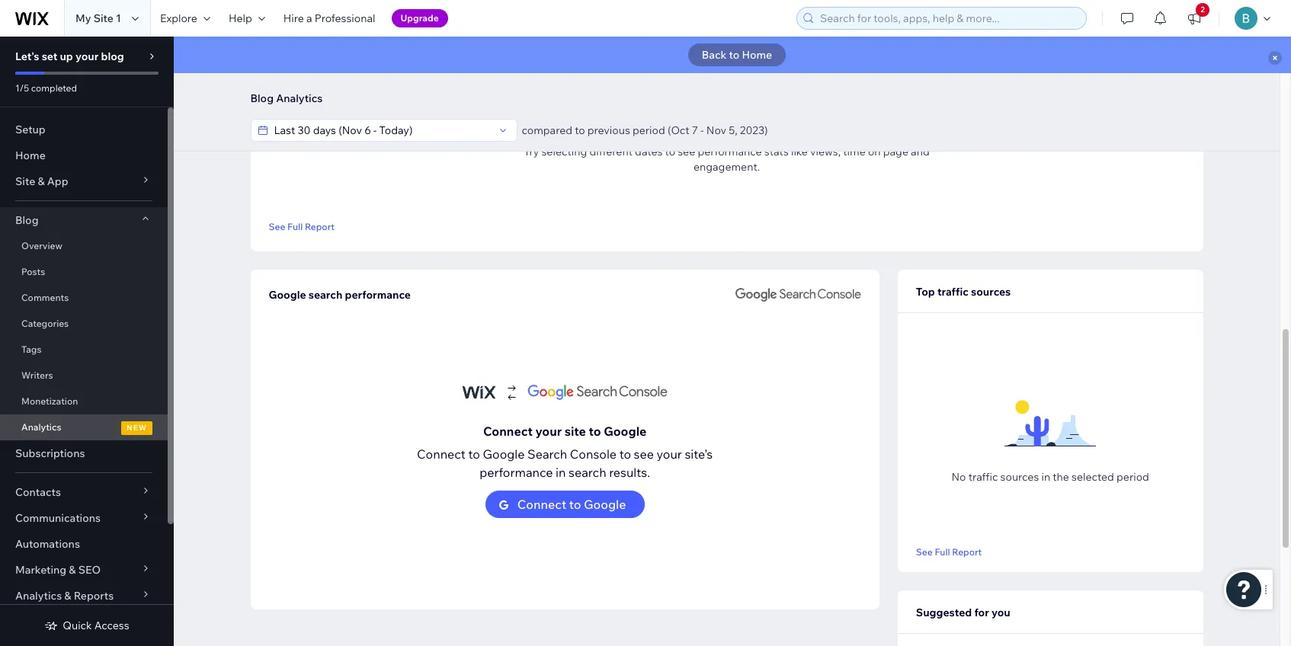 Task type: describe. For each thing, give the bounding box(es) containing it.
no for published
[[647, 120, 666, 138]]

0 horizontal spatial performance
[[345, 288, 411, 302]]

0 vertical spatial search
[[309, 288, 343, 302]]

blog analytics button
[[243, 87, 330, 110]]

posts link
[[0, 259, 168, 285]]

subscriptions
[[15, 447, 85, 461]]

reports
[[74, 589, 114, 603]]

hire a professional link
[[274, 0, 385, 37]]

1 horizontal spatial see full report
[[917, 546, 982, 558]]

up
[[60, 50, 73, 63]]

1 vertical spatial see full report button
[[917, 545, 982, 559]]

1 horizontal spatial period
[[1117, 470, 1150, 484]]

posts
[[770, 120, 807, 138]]

setup link
[[0, 117, 168, 143]]

blog button
[[0, 207, 168, 233]]

google inside button
[[584, 497, 626, 512]]

2 button
[[1178, 0, 1212, 37]]

my
[[75, 11, 91, 25]]

no published blog posts try selecting different dates to see performance stats like views, time on page and engagement.
[[524, 120, 930, 174]]

stats
[[765, 145, 789, 159]]

& for marketing
[[69, 564, 76, 577]]

site & app
[[15, 175, 68, 188]]

help button
[[220, 0, 274, 37]]

analytics inside button
[[276, 92, 323, 105]]

site
[[565, 424, 586, 439]]

site & app button
[[0, 169, 168, 194]]

blog inside the 'sidebar' element
[[101, 50, 124, 63]]

to up selecting
[[575, 124, 585, 137]]

previous
[[588, 124, 631, 137]]

overview link
[[0, 233, 168, 259]]

connect to google button
[[486, 491, 645, 519]]

engagement.
[[694, 160, 760, 174]]

site inside dropdown button
[[15, 175, 35, 188]]

traffic for top
[[938, 285, 969, 299]]

suggested for you
[[917, 606, 1011, 620]]

1 vertical spatial connect
[[417, 447, 466, 462]]

in inside connect your site to google connect to google search console to see your site's performance in search results.
[[556, 465, 566, 480]]

hire a professional
[[284, 11, 376, 25]]

connect to google
[[518, 497, 626, 512]]

dates
[[635, 145, 663, 159]]

blog inside no published blog posts try selecting different dates to see performance stats like views, time on page and engagement.
[[738, 120, 767, 138]]

monetization link
[[0, 389, 168, 415]]

like
[[792, 145, 808, 159]]

overview
[[21, 240, 62, 252]]

seo
[[78, 564, 101, 577]]

to left search
[[469, 447, 480, 462]]

marketing & seo
[[15, 564, 101, 577]]

upgrade
[[401, 12, 439, 24]]

results.
[[609, 465, 651, 480]]

your inside the 'sidebar' element
[[75, 50, 99, 63]]

views,
[[811, 145, 841, 159]]

analytics & reports button
[[0, 583, 168, 609]]

7
[[692, 124, 698, 137]]

monetization
[[21, 396, 78, 407]]

completed
[[31, 82, 77, 94]]

access
[[94, 619, 129, 633]]

1/5 completed
[[15, 82, 77, 94]]

selecting
[[542, 145, 587, 159]]

0 horizontal spatial see full report button
[[269, 220, 335, 233]]

set
[[42, 50, 57, 63]]

connect your site to google connect to google search console to see your site's performance in search results.
[[417, 424, 713, 480]]

selected
[[1072, 470, 1115, 484]]

Search for tools, apps, help & more... field
[[816, 8, 1082, 29]]

published
[[669, 120, 735, 138]]

see inside no published blog posts try selecting different dates to see performance stats like views, time on page and engagement.
[[678, 145, 696, 159]]

compared to previous period (oct 7 - nov 5, 2023)
[[522, 124, 768, 137]]

comments link
[[0, 285, 168, 311]]

to inside "alert"
[[729, 48, 740, 62]]

connect for connect your site to google connect to google search console to see your site's performance in search results.
[[483, 424, 533, 439]]

the
[[1053, 470, 1070, 484]]

subscriptions link
[[0, 441, 168, 467]]

categories
[[21, 318, 69, 329]]

blog for blog analytics
[[251, 92, 274, 105]]

1 horizontal spatial your
[[536, 424, 562, 439]]

explore
[[160, 11, 197, 25]]

to down console
[[569, 497, 581, 512]]

professional
[[315, 11, 376, 25]]

2
[[1201, 5, 1206, 14]]

you
[[992, 606, 1011, 620]]

-
[[701, 124, 704, 137]]

1
[[116, 11, 121, 25]]

different
[[590, 145, 633, 159]]

nov
[[707, 124, 727, 137]]

5,
[[729, 124, 738, 137]]

home link
[[0, 143, 168, 169]]

google search performance
[[269, 288, 411, 302]]

analytics for analytics
[[21, 422, 61, 433]]

back to home button
[[688, 43, 786, 66]]

back to home alert
[[174, 37, 1292, 73]]

performance inside connect your site to google connect to google search console to see your site's performance in search results.
[[480, 465, 553, 480]]

suggested
[[917, 606, 973, 620]]

(oct
[[668, 124, 690, 137]]

top
[[917, 285, 936, 299]]

sources for top traffic sources
[[972, 285, 1011, 299]]

for
[[975, 606, 990, 620]]

blog analytics
[[251, 92, 323, 105]]



Task type: vqa. For each thing, say whether or not it's contained in the screenshot.
No
yes



Task type: locate. For each thing, give the bounding box(es) containing it.
1 vertical spatial blog
[[738, 120, 767, 138]]

0 horizontal spatial blog
[[15, 214, 39, 227]]

to right back
[[729, 48, 740, 62]]

1 horizontal spatial full
[[935, 546, 951, 558]]

analytics for analytics & reports
[[15, 589, 62, 603]]

blog down 1
[[101, 50, 124, 63]]

0 horizontal spatial see
[[634, 447, 654, 462]]

1 vertical spatial performance
[[345, 288, 411, 302]]

1 horizontal spatial blog
[[251, 92, 274, 105]]

period right the selected
[[1117, 470, 1150, 484]]

2 vertical spatial connect
[[518, 497, 567, 512]]

no for traffic
[[952, 470, 967, 484]]

0 horizontal spatial report
[[305, 221, 335, 232]]

0 vertical spatial traffic
[[938, 285, 969, 299]]

None field
[[270, 120, 494, 141]]

0 vertical spatial blog
[[251, 92, 274, 105]]

1 vertical spatial blog
[[15, 214, 39, 227]]

1 vertical spatial period
[[1117, 470, 1150, 484]]

performance inside no published blog posts try selecting different dates to see performance stats like views, time on page and engagement.
[[698, 145, 762, 159]]

to up results.
[[620, 447, 631, 462]]

writers link
[[0, 363, 168, 389]]

0 horizontal spatial see full report
[[269, 221, 335, 232]]

0 vertical spatial &
[[38, 175, 45, 188]]

0 horizontal spatial site
[[15, 175, 35, 188]]

1 vertical spatial see
[[634, 447, 654, 462]]

your right up
[[75, 50, 99, 63]]

communications button
[[0, 506, 168, 532]]

analytics & reports
[[15, 589, 114, 603]]

0 horizontal spatial no
[[647, 120, 666, 138]]

see up results.
[[634, 447, 654, 462]]

connect
[[483, 424, 533, 439], [417, 447, 466, 462], [518, 497, 567, 512]]

traffic for no
[[969, 470, 999, 484]]

see inside connect your site to google connect to google search console to see your site's performance in search results.
[[634, 447, 654, 462]]

0 vertical spatial see
[[269, 221, 286, 232]]

see
[[269, 221, 286, 232], [917, 546, 933, 558]]

tags link
[[0, 337, 168, 363]]

full
[[288, 221, 303, 232], [935, 546, 951, 558]]

& for analytics
[[64, 589, 71, 603]]

no
[[647, 120, 666, 138], [952, 470, 967, 484]]

1/5
[[15, 82, 29, 94]]

home down setup at the top left of page
[[15, 149, 46, 162]]

to right site
[[589, 424, 601, 439]]

sidebar element
[[0, 37, 174, 647]]

home right back
[[742, 48, 773, 62]]

your
[[75, 50, 99, 63], [536, 424, 562, 439], [657, 447, 682, 462]]

console
[[570, 447, 617, 462]]

2023)
[[740, 124, 768, 137]]

see down (oct
[[678, 145, 696, 159]]

on
[[869, 145, 881, 159]]

hire
[[284, 11, 304, 25]]

2 horizontal spatial performance
[[698, 145, 762, 159]]

1 vertical spatial see full report
[[917, 546, 982, 558]]

home inside button
[[742, 48, 773, 62]]

blog inside button
[[251, 92, 274, 105]]

0 vertical spatial your
[[75, 50, 99, 63]]

1 horizontal spatial performance
[[480, 465, 553, 480]]

try
[[524, 145, 539, 159]]

report up the "suggested for you"
[[953, 546, 982, 558]]

0 vertical spatial analytics
[[276, 92, 323, 105]]

0 horizontal spatial see
[[269, 221, 286, 232]]

see
[[678, 145, 696, 159], [634, 447, 654, 462]]

0 vertical spatial blog
[[101, 50, 124, 63]]

2 vertical spatial performance
[[480, 465, 553, 480]]

site left 1
[[94, 11, 114, 25]]

in left the
[[1042, 470, 1051, 484]]

setup
[[15, 123, 46, 137]]

posts
[[21, 266, 45, 278]]

a
[[307, 11, 312, 25]]

1 vertical spatial search
[[569, 465, 607, 480]]

contacts button
[[0, 480, 168, 506]]

1 horizontal spatial see
[[917, 546, 933, 558]]

upgrade button
[[392, 9, 448, 27]]

0 vertical spatial see full report
[[269, 221, 335, 232]]

0 vertical spatial home
[[742, 48, 773, 62]]

0 horizontal spatial full
[[288, 221, 303, 232]]

2 vertical spatial analytics
[[15, 589, 62, 603]]

comments
[[21, 292, 69, 304]]

1 vertical spatial home
[[15, 149, 46, 162]]

1 vertical spatial no
[[952, 470, 967, 484]]

google
[[269, 288, 306, 302], [604, 424, 647, 439], [483, 447, 525, 462], [584, 497, 626, 512]]

&
[[38, 175, 45, 188], [69, 564, 76, 577], [64, 589, 71, 603]]

1 vertical spatial see
[[917, 546, 933, 558]]

no traffic sources in the selected period
[[952, 470, 1150, 484]]

1 horizontal spatial see
[[678, 145, 696, 159]]

no inside no published blog posts try selecting different dates to see performance stats like views, time on page and engagement.
[[647, 120, 666, 138]]

see full report
[[269, 221, 335, 232], [917, 546, 982, 558]]

in
[[556, 465, 566, 480], [1042, 470, 1051, 484]]

1 vertical spatial sources
[[1001, 470, 1040, 484]]

back
[[702, 48, 727, 62]]

my site 1
[[75, 11, 121, 25]]

quick
[[63, 619, 92, 633]]

1 vertical spatial your
[[536, 424, 562, 439]]

0 horizontal spatial home
[[15, 149, 46, 162]]

time
[[844, 145, 866, 159]]

automations link
[[0, 532, 168, 557]]

0 vertical spatial performance
[[698, 145, 762, 159]]

1 horizontal spatial site
[[94, 11, 114, 25]]

0 horizontal spatial in
[[556, 465, 566, 480]]

0 horizontal spatial blog
[[101, 50, 124, 63]]

1 vertical spatial &
[[69, 564, 76, 577]]

& left app
[[38, 175, 45, 188]]

search
[[309, 288, 343, 302], [569, 465, 607, 480]]

back to home
[[702, 48, 773, 62]]

report up the google search performance
[[305, 221, 335, 232]]

1 vertical spatial report
[[953, 546, 982, 558]]

search
[[528, 447, 568, 462]]

new
[[127, 423, 147, 433]]

1 horizontal spatial blog
[[738, 120, 767, 138]]

1 vertical spatial analytics
[[21, 422, 61, 433]]

& left reports
[[64, 589, 71, 603]]

search inside connect your site to google connect to google search console to see your site's performance in search results.
[[569, 465, 607, 480]]

2 vertical spatial your
[[657, 447, 682, 462]]

1 horizontal spatial home
[[742, 48, 773, 62]]

marketing & seo button
[[0, 557, 168, 583]]

to right dates
[[665, 145, 676, 159]]

connect inside connect to google button
[[518, 497, 567, 512]]

0 vertical spatial site
[[94, 11, 114, 25]]

0 vertical spatial see
[[678, 145, 696, 159]]

1 horizontal spatial no
[[952, 470, 967, 484]]

quick access
[[63, 619, 129, 633]]

0 horizontal spatial period
[[633, 124, 666, 137]]

site
[[94, 11, 114, 25], [15, 175, 35, 188]]

tags
[[21, 344, 42, 355]]

blog inside dropdown button
[[15, 214, 39, 227]]

connect for connect to google
[[518, 497, 567, 512]]

top traffic sources
[[917, 285, 1011, 299]]

home inside the 'sidebar' element
[[15, 149, 46, 162]]

blog
[[251, 92, 274, 105], [15, 214, 39, 227]]

0 horizontal spatial your
[[75, 50, 99, 63]]

0 vertical spatial no
[[647, 120, 666, 138]]

sources
[[972, 285, 1011, 299], [1001, 470, 1040, 484]]

in down search
[[556, 465, 566, 480]]

1 vertical spatial site
[[15, 175, 35, 188]]

0 horizontal spatial search
[[309, 288, 343, 302]]

sources right top
[[972, 285, 1011, 299]]

your left site's at the bottom
[[657, 447, 682, 462]]

period up dates
[[633, 124, 666, 137]]

performance
[[698, 145, 762, 159], [345, 288, 411, 302], [480, 465, 553, 480]]

1 horizontal spatial see full report button
[[917, 545, 982, 559]]

2 vertical spatial &
[[64, 589, 71, 603]]

sources left the
[[1001, 470, 1040, 484]]

0 vertical spatial sources
[[972, 285, 1011, 299]]

let's set up your blog
[[15, 50, 124, 63]]

marketing
[[15, 564, 66, 577]]

blog up stats
[[738, 120, 767, 138]]

& left seo
[[69, 564, 76, 577]]

report
[[305, 221, 335, 232], [953, 546, 982, 558]]

0 vertical spatial report
[[305, 221, 335, 232]]

your up search
[[536, 424, 562, 439]]

0 vertical spatial period
[[633, 124, 666, 137]]

compared
[[522, 124, 573, 137]]

automations
[[15, 538, 80, 551]]

0 vertical spatial see full report button
[[269, 220, 335, 233]]

site left app
[[15, 175, 35, 188]]

analytics inside dropdown button
[[15, 589, 62, 603]]

1 horizontal spatial search
[[569, 465, 607, 480]]

sources for no traffic sources in the selected period
[[1001, 470, 1040, 484]]

1 horizontal spatial report
[[953, 546, 982, 558]]

site's
[[685, 447, 713, 462]]

0 vertical spatial full
[[288, 221, 303, 232]]

app
[[47, 175, 68, 188]]

and
[[911, 145, 930, 159]]

to inside no published blog posts try selecting different dates to see performance stats like views, time on page and engagement.
[[665, 145, 676, 159]]

blog for blog
[[15, 214, 39, 227]]

1 vertical spatial full
[[935, 546, 951, 558]]

analytics
[[276, 92, 323, 105], [21, 422, 61, 433], [15, 589, 62, 603]]

0 vertical spatial connect
[[483, 424, 533, 439]]

quick access button
[[44, 619, 129, 633]]

1 vertical spatial traffic
[[969, 470, 999, 484]]

& for site
[[38, 175, 45, 188]]

help
[[229, 11, 252, 25]]

2 horizontal spatial your
[[657, 447, 682, 462]]

contacts
[[15, 486, 61, 500]]

1 horizontal spatial in
[[1042, 470, 1051, 484]]



